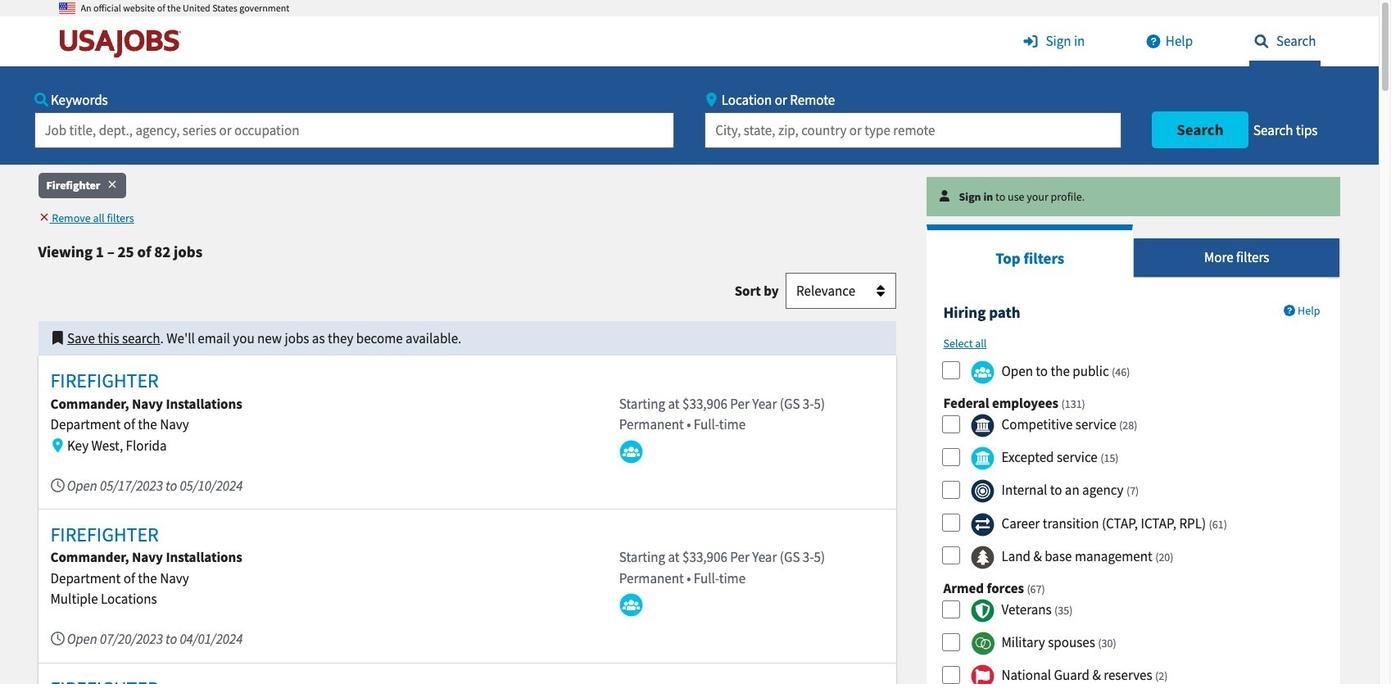 Task type: describe. For each thing, give the bounding box(es) containing it.
military spouses image
[[971, 632, 995, 656]]

header element
[[0, 0, 1379, 164]]

City, state, zip, country or type remote text field
[[705, 112, 1121, 148]]

Job title, dept., agency, series or occupation text field
[[34, 112, 674, 148]]

main navigation element
[[0, 16, 1379, 164]]

remove all filters image
[[38, 212, 50, 223]]

national guard & reserves image
[[971, 665, 995, 684]]

land & base management image
[[971, 545, 995, 569]]

u.s. flag image
[[59, 0, 75, 16]]

internal to an agency image
[[971, 480, 995, 503]]



Task type: vqa. For each thing, say whether or not it's contained in the screenshot.
Senior executives icon
no



Task type: locate. For each thing, give the bounding box(es) containing it.
open to the public image
[[971, 360, 995, 384]]

excepted service image
[[971, 447, 995, 471]]

usajobs logo image
[[59, 29, 188, 58]]

tab list
[[927, 224, 1341, 278]]

veterans image
[[971, 599, 995, 623]]

job search image
[[1249, 34, 1274, 48]]

help image
[[1141, 34, 1166, 48]]

hiring path help image
[[1284, 305, 1295, 316]]

career transition (ctap, ictap, rpl) image
[[971, 512, 995, 536]]

competitive service image
[[971, 414, 995, 438]]



